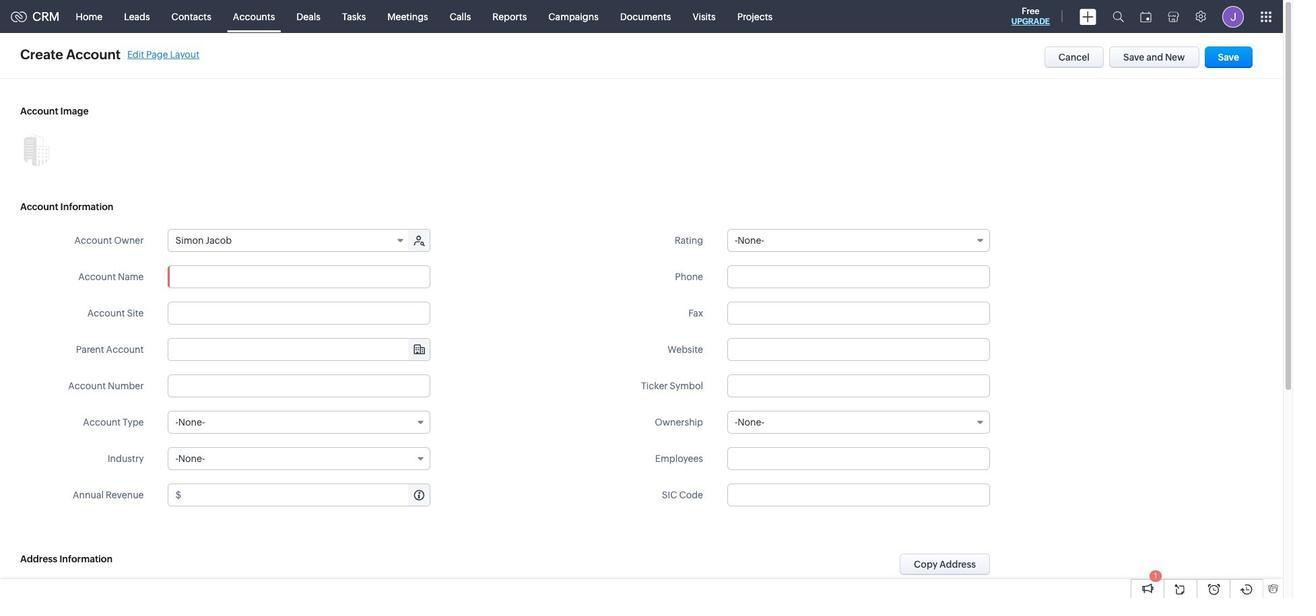 Task type: describe. For each thing, give the bounding box(es) containing it.
profile image
[[1223, 6, 1244, 27]]

create menu image
[[1080, 8, 1097, 25]]

search image
[[1113, 11, 1124, 22]]

search element
[[1105, 0, 1133, 33]]

image image
[[20, 133, 53, 166]]

create menu element
[[1072, 0, 1105, 33]]

profile element
[[1215, 0, 1252, 33]]



Task type: vqa. For each thing, say whether or not it's contained in the screenshot.
Other Modules field
no



Task type: locate. For each thing, give the bounding box(es) containing it.
None text field
[[728, 265, 990, 288], [168, 302, 431, 325], [728, 302, 990, 325], [728, 338, 990, 361], [728, 375, 990, 397], [728, 265, 990, 288], [168, 302, 431, 325], [728, 302, 990, 325], [728, 338, 990, 361], [728, 375, 990, 397]]

None field
[[728, 229, 990, 252], [728, 411, 990, 434], [728, 229, 990, 252], [728, 411, 990, 434]]

None text field
[[168, 265, 431, 288], [168, 375, 431, 397], [728, 447, 990, 470], [728, 484, 990, 507], [183, 484, 430, 506], [168, 265, 431, 288], [168, 375, 431, 397], [728, 447, 990, 470], [728, 484, 990, 507], [183, 484, 430, 506]]

logo image
[[11, 11, 27, 22]]

calendar image
[[1141, 11, 1152, 22]]



